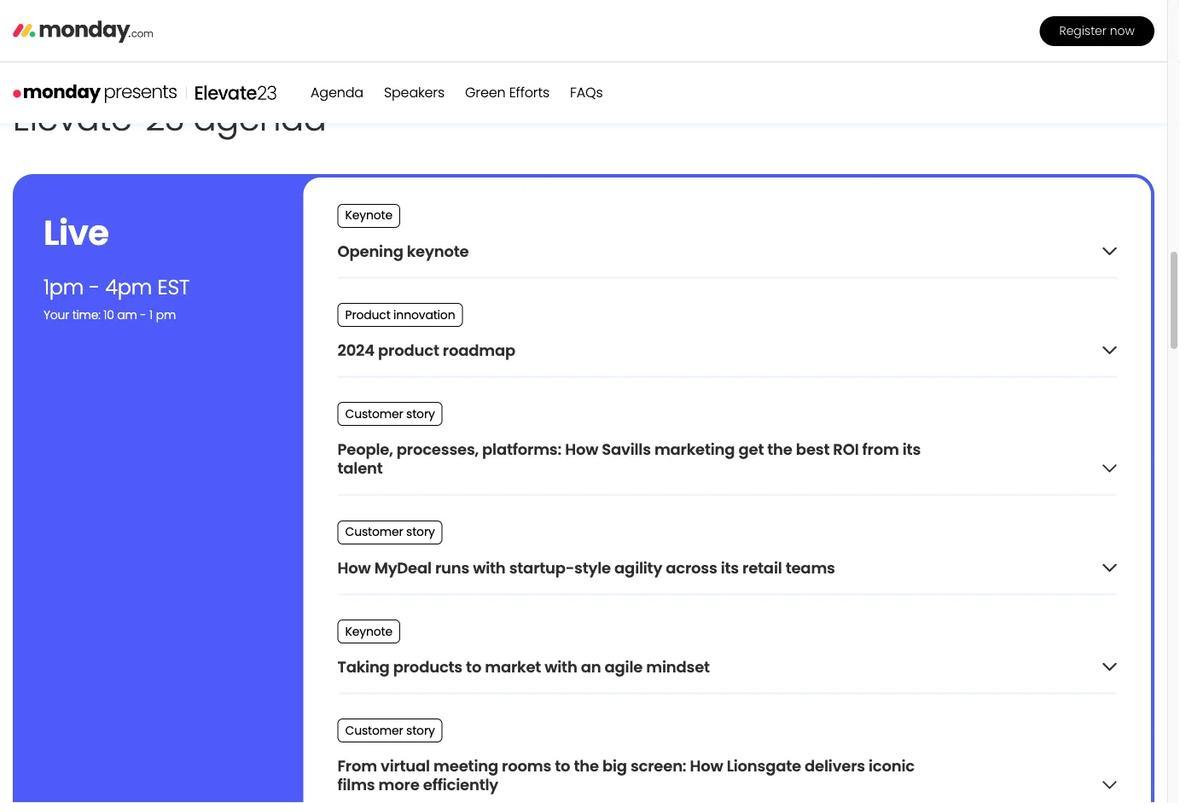 Task type: locate. For each thing, give the bounding box(es) containing it.
0 vertical spatial story
[[407, 406, 435, 422]]

1 vertical spatial to
[[555, 755, 571, 777]]

1 vertical spatial the
[[574, 755, 599, 777]]

story up mydeal
[[407, 524, 435, 541]]

2024
[[338, 339, 375, 361]]

with left an
[[545, 656, 578, 678]]

0 horizontal spatial with
[[473, 557, 506, 579]]

now
[[1111, 22, 1136, 39]]

1 customer from the top
[[345, 406, 403, 422]]

pm
[[156, 307, 176, 323]]

agenda link
[[311, 83, 364, 102]]

efficiently
[[423, 775, 499, 796]]

customer story up the virtual
[[345, 722, 435, 739]]

with
[[473, 557, 506, 579], [545, 656, 578, 678]]

your
[[44, 307, 69, 323]]

- left 1
[[140, 307, 146, 323]]

0 vertical spatial keynote
[[345, 207, 393, 224]]

customer story for processes,
[[345, 406, 435, 422]]

3 story from the top
[[407, 722, 435, 739]]

product
[[345, 306, 391, 323]]

est
[[158, 273, 190, 302]]

taking
[[338, 656, 390, 678]]

0 vertical spatial -
[[89, 273, 100, 302]]

1 horizontal spatial -
[[140, 307, 146, 323]]

1 horizontal spatial the
[[768, 439, 793, 460]]

3 customer from the top
[[345, 722, 403, 739]]

2 keynote from the top
[[345, 623, 393, 640]]

screen:
[[631, 755, 687, 777]]

keynote up 'taking'
[[345, 623, 393, 640]]

0 horizontal spatial to
[[466, 656, 482, 678]]

more
[[379, 775, 420, 796]]

0 horizontal spatial the
[[574, 755, 599, 777]]

customer
[[345, 406, 403, 422], [345, 524, 403, 541], [345, 722, 403, 739]]

1 keynote from the top
[[345, 207, 393, 224]]

am
[[117, 307, 137, 323]]

the inside people, processes, platforms: how savills marketing get the best roi from its talent
[[768, 439, 793, 460]]

to right rooms at the bottom left
[[555, 755, 571, 777]]

the left the big
[[574, 755, 599, 777]]

1 vertical spatial its
[[721, 557, 739, 579]]

0 vertical spatial how
[[565, 439, 599, 460]]

agility
[[615, 557, 663, 579]]

-
[[89, 273, 100, 302], [140, 307, 146, 323]]

1 vertical spatial customer story
[[345, 524, 435, 541]]

how left savills
[[565, 439, 599, 460]]

0 horizontal spatial -
[[89, 273, 100, 302]]

story up processes,
[[407, 406, 435, 422]]

its
[[903, 439, 921, 460], [721, 557, 739, 579]]

how right screen:
[[690, 755, 724, 777]]

its right 'from'
[[903, 439, 921, 460]]

vod logo image
[[13, 83, 178, 104]]

customer story
[[345, 406, 435, 422], [345, 524, 435, 541], [345, 722, 435, 739]]

mydeal
[[375, 557, 432, 579]]

0 vertical spatial customer story
[[345, 406, 435, 422]]

2 horizontal spatial how
[[690, 755, 724, 777]]

how left mydeal
[[338, 557, 371, 579]]

the right get
[[768, 439, 793, 460]]

- up 'time:'
[[89, 273, 100, 302]]

opening
[[338, 240, 404, 262]]

iconic
[[869, 755, 915, 777]]

from
[[863, 439, 900, 460]]

best
[[797, 439, 830, 460]]

2 vertical spatial story
[[407, 722, 435, 739]]

people,
[[338, 439, 393, 460]]

customer story for mydeal
[[345, 524, 435, 541]]

delivers
[[805, 755, 866, 777]]

customer up mydeal
[[345, 524, 403, 541]]

1 vertical spatial how
[[338, 557, 371, 579]]

register
[[1060, 22, 1107, 39]]

customer story up mydeal
[[345, 524, 435, 541]]

processes,
[[397, 439, 479, 460]]

0 horizontal spatial its
[[721, 557, 739, 579]]

the
[[768, 439, 793, 460], [574, 755, 599, 777]]

keynote
[[345, 207, 393, 224], [345, 623, 393, 640]]

across
[[666, 557, 718, 579]]

3 customer story from the top
[[345, 722, 435, 739]]

1 vertical spatial story
[[407, 524, 435, 541]]

time:
[[72, 307, 100, 323]]

1 vertical spatial -
[[140, 307, 146, 323]]

to
[[466, 656, 482, 678], [555, 755, 571, 777]]

﻿﻿from
[[338, 755, 377, 777]]

story for virtual
[[407, 722, 435, 739]]

agenda
[[311, 83, 364, 102]]

10
[[104, 307, 114, 323]]

meeting
[[434, 755, 499, 777]]

story
[[407, 406, 435, 422], [407, 524, 435, 541], [407, 722, 435, 739]]

0 vertical spatial with
[[473, 557, 506, 579]]

to inside ﻿﻿from virtual meeting rooms to the big screen: how lionsgate delivers iconic films more efficiently
[[555, 755, 571, 777]]

0 vertical spatial customer
[[345, 406, 403, 422]]

2 story from the top
[[407, 524, 435, 541]]

speakers
[[384, 83, 445, 102]]

with right runs
[[473, 557, 506, 579]]

keynote for opening
[[345, 207, 393, 224]]

1 vertical spatial customer
[[345, 524, 403, 541]]

keynote up opening in the left of the page
[[345, 207, 393, 224]]

how
[[565, 439, 599, 460], [338, 557, 371, 579], [690, 755, 724, 777]]

0 vertical spatial its
[[903, 439, 921, 460]]

efforts
[[510, 83, 550, 102]]

1pm
[[44, 273, 84, 302]]

keynote for taking
[[345, 623, 393, 640]]

1 vertical spatial with
[[545, 656, 578, 678]]

2 vertical spatial customer
[[345, 722, 403, 739]]

1 vertical spatial keynote
[[345, 623, 393, 640]]

customer up 'people,'
[[345, 406, 403, 422]]

1 horizontal spatial to
[[555, 755, 571, 777]]

talent
[[338, 458, 383, 480]]

1 horizontal spatial how
[[565, 439, 599, 460]]

its left the "retail"
[[721, 557, 739, 579]]

customer story up 'people,'
[[345, 406, 435, 422]]

savills
[[602, 439, 651, 460]]

story up the virtual
[[407, 722, 435, 739]]

0 vertical spatial the
[[768, 439, 793, 460]]

retail
[[743, 557, 783, 579]]

speakers link
[[384, 83, 445, 102]]

4pm
[[105, 273, 152, 302]]

the inside ﻿﻿from virtual meeting rooms to the big screen: how lionsgate delivers iconic films more efficiently
[[574, 755, 599, 777]]

1 story from the top
[[407, 406, 435, 422]]

2 vertical spatial customer story
[[345, 722, 435, 739]]

1 customer story from the top
[[345, 406, 435, 422]]

2 customer from the top
[[345, 524, 403, 541]]

lionsgate
[[727, 755, 802, 777]]

live
[[44, 209, 109, 257]]

1 horizontal spatial its
[[903, 439, 921, 460]]

1
[[150, 307, 153, 323]]

agenda
[[193, 95, 326, 143]]

2 vertical spatial how
[[690, 755, 724, 777]]

2 customer story from the top
[[345, 524, 435, 541]]

to left market
[[466, 656, 482, 678]]

customer up ﻿﻿from
[[345, 722, 403, 739]]



Task type: describe. For each thing, give the bounding box(es) containing it.
market
[[485, 656, 542, 678]]

1 horizontal spatial with
[[545, 656, 578, 678]]

1pm - 4pm est your time: 10 am - 1 pm
[[44, 273, 190, 323]]

mindset
[[647, 656, 710, 678]]

keynote
[[407, 240, 469, 262]]

big
[[603, 755, 627, 777]]

elevate23 image
[[196, 85, 277, 100]]

green efforts
[[465, 83, 550, 102]]

green efforts link
[[465, 83, 550, 102]]

story for mydeal
[[407, 524, 435, 541]]

customer for ﻿﻿from
[[345, 722, 403, 739]]

platforms:
[[483, 439, 562, 460]]

customer for how
[[345, 524, 403, 541]]

startup-
[[509, 557, 575, 579]]

rooms
[[502, 755, 552, 777]]

'23
[[141, 95, 184, 143]]

teams
[[786, 557, 836, 579]]

an
[[581, 656, 602, 678]]

roi
[[834, 439, 859, 460]]

style
[[575, 557, 611, 579]]

innovation
[[394, 306, 455, 323]]

virtual
[[381, 755, 430, 777]]

product innovation
[[345, 306, 455, 323]]

green
[[465, 83, 506, 102]]

faqs link
[[570, 83, 603, 102]]

marketing
[[655, 439, 735, 460]]

0 horizontal spatial how
[[338, 557, 371, 579]]

runs
[[435, 557, 470, 579]]

how mydeal runs with startup-style agility across its retail teams
[[338, 557, 836, 579]]

elevate
[[13, 95, 132, 143]]

how inside people, processes, platforms: how savills marketing get the best roi from its talent
[[565, 439, 599, 460]]

its inside people, processes, platforms: how savills marketing get the best roi from its talent
[[903, 439, 921, 460]]

how inside ﻿﻿from virtual meeting rooms to the big screen: how lionsgate delivers iconic films more efficiently
[[690, 755, 724, 777]]

people, processes, platforms: how savills marketing get the best roi from its talent
[[338, 439, 921, 480]]

products
[[393, 656, 463, 678]]

2024 product roadmap
[[338, 339, 516, 361]]

﻿﻿from virtual meeting rooms to the big screen: how lionsgate delivers iconic films more efficiently
[[338, 755, 915, 796]]

0 vertical spatial to
[[466, 656, 482, 678]]

get
[[739, 439, 764, 460]]

agile
[[605, 656, 643, 678]]

customer story for virtual
[[345, 722, 435, 739]]

roadmap
[[443, 339, 516, 361]]

faqs
[[570, 83, 603, 102]]

taking products to market with an agile mindset
[[338, 656, 710, 678]]

story for processes,
[[407, 406, 435, 422]]

films
[[338, 775, 375, 796]]

product
[[378, 339, 439, 361]]

customer for people,
[[345, 406, 403, 422]]

opening keynote
[[338, 240, 469, 262]]

register now
[[1060, 22, 1136, 39]]

elevate '23 agenda
[[13, 95, 326, 143]]



Task type: vqa. For each thing, say whether or not it's contained in the screenshot.
the bottom the Read more link
no



